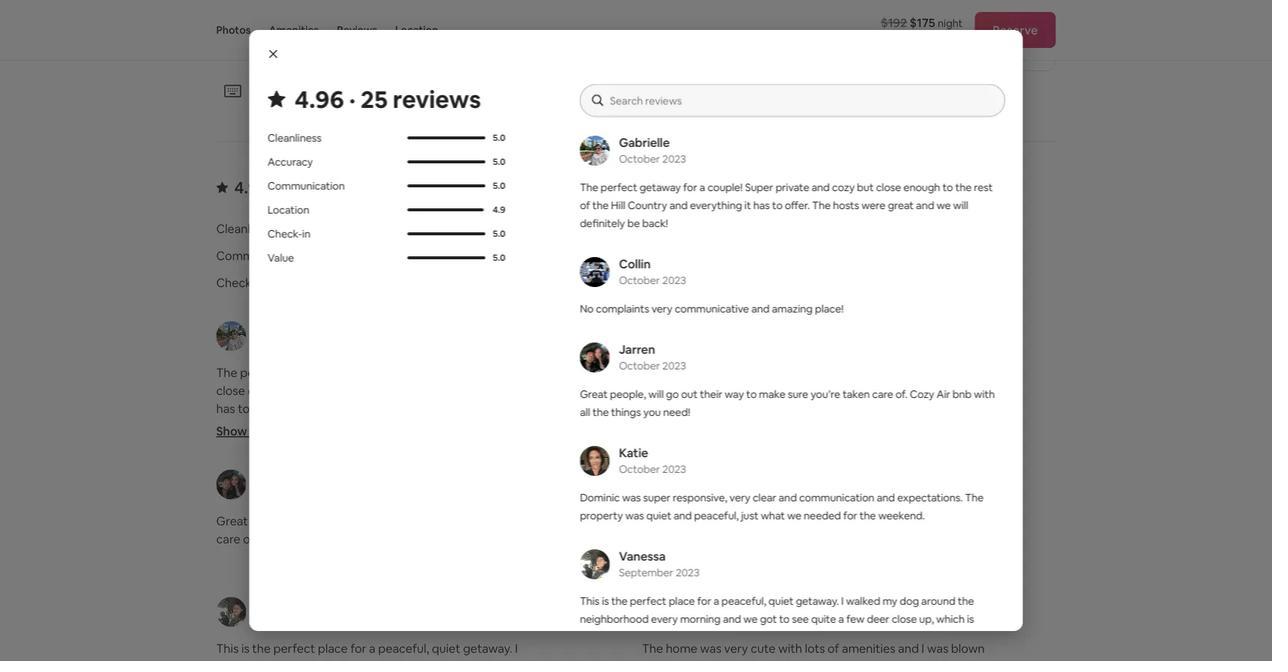 Task type: describe. For each thing, give the bounding box(es) containing it.
be inside list
[[519, 401, 533, 417]]

sure for this is the perfect place for a peaceful, quiet getaway. i walked my dog around the neighborhood every morning and we got to see quite a few deer close up, which is always a treat. dominic gave me the privacy i needed but was there when i needed to ask a question. i would highly recommend this place and would be happy to visit, again:)
[[787, 388, 808, 401]]

clear
[[633, 86, 659, 99]]

0 vertical spatial location
[[395, 23, 438, 37]]

care for this is the perfect place for a peaceful, quiet getaway. i walked my dog around the neighborhood every morning an
[[216, 532, 240, 547]]

are
[[931, 7, 949, 23]]

4.96 inside dialog
[[294, 83, 344, 115]]

walked for this is the perfect place for a peaceful, quiet getaway. i walked my dog around the neighborhood every morning an
[[216, 659, 255, 661]]

reserve
[[993, 22, 1038, 37]]

last
[[969, 22, 989, 38]]

hill inside 4.96 · 25 reviews dialog
[[611, 199, 625, 212]]

2 horizontal spatial but
[[857, 181, 873, 194]]

when
[[905, 630, 931, 644]]

24
[[225, 11, 237, 25]]

it inside 4.96 · 25 reviews dialog
[[744, 199, 751, 212]]

of inside your dates are $17 less than the avg. nightly rate of the last 60 days.
[[934, 22, 945, 38]]

1 vertical spatial hosts
[[307, 401, 337, 417]]

cute
[[751, 641, 776, 656]]

$17
[[951, 7, 970, 23]]

a inside this is the perfect place for a peaceful, quiet getaway. i walked my dog around the neighborhood every morning an
[[369, 641, 376, 656]]

1 vertical spatial great
[[370, 401, 400, 417]]

treat.
[[622, 630, 648, 644]]

1 horizontal spatial 25
[[279, 177, 297, 198]]

1 horizontal spatial be
[[627, 217, 640, 230]]

go for this is the perfect place for a peaceful, quiet getaway. i walked my dog around the neighborhood every morning an
[[315, 514, 329, 529]]

cozy for this is the perfect place for a peaceful, quiet getaway. i walked my dog around the neighborhood every morning an
[[259, 532, 287, 547]]

i inside the home was very cute with lots of amenities and i was blown away how clean the place was. the host was very responsiv
[[922, 641, 924, 656]]

photos button
[[216, 0, 251, 60]]

collin
[[619, 256, 650, 271]]

hosts inside 4.96 · 25 reviews dialog
[[833, 199, 859, 212]]

communication for this is the perfect place for a peaceful, quiet getaway. i walked my dog around the neighborhood every morning an
[[893, 514, 979, 529]]

1 vertical spatial cozy
[[505, 365, 530, 381]]

1 vertical spatial super
[[405, 365, 437, 381]]

recommend
[[720, 648, 779, 661]]

0 vertical spatial collin image
[[580, 257, 610, 287]]

24 button
[[215, 2, 248, 34]]

country inside list
[[407, 383, 452, 399]]

your dates are $17 less than the avg. nightly rate of the last 60 days.
[[795, 7, 993, 53]]

communicative for this is the perfect place for a peaceful, quiet getaway. i walked my dog around the neighborhood every morning an
[[750, 365, 835, 381]]

1 horizontal spatial collin image
[[642, 321, 672, 351]]

show
[[216, 424, 247, 439]]

we inside this is the perfect place for a peaceful, quiet getaway. i walked my dog around the neighborhood every morning and we got to see quite a few deer close up, which is always a treat. dominic gave me the privacy i needed but was there when i needed to ask a question. i would highly recommend this place and would be happy to visit, again:)
[[743, 612, 757, 626]]

everything inside list
[[478, 383, 538, 399]]

reviews button
[[337, 0, 377, 60]]

clear dates button
[[627, 80, 695, 105]]

few
[[846, 612, 864, 626]]

dates for clear
[[661, 86, 689, 99]]

the inside the home was very cute with lots of amenities and i was blown away how clean the place was. the host was very responsiv
[[731, 659, 750, 661]]

see
[[792, 612, 809, 626]]

every for this is the perfect place for a peaceful, quiet getaway. i walked my dog around the neighborhood every morning and we got to see quite a few deer close up, which is always a treat. dominic gave me the privacy i needed but was there when i needed to ask a question. i would highly recommend this place and would be happy to visit, again:)
[[651, 612, 678, 626]]

amenities
[[842, 641, 895, 656]]

show more
[[216, 424, 279, 439]]

reviews inside dialog
[[392, 83, 481, 115]]

always
[[580, 630, 612, 644]]

up,
[[919, 612, 934, 626]]

deer
[[867, 612, 889, 626]]

for inside this is the perfect place for a peaceful, quiet getaway. i walked my dog around the neighborhood every morning and we got to see quite a few deer close up, which is always a treat. dominic gave me the privacy i needed but was there when i needed to ask a question. i would highly recommend this place and would be happy to visit, again:)
[[697, 594, 711, 608]]

highly
[[689, 648, 718, 661]]

0 vertical spatial close
[[876, 181, 901, 194]]

5.0 for accuracy
[[493, 156, 505, 168]]

clear for this is the perfect place for a peaceful, quiet getaway. i walked my dog around the neighborhood every morning and we got to see quite a few deer close up, which is always a treat. dominic gave me the privacy i needed but was there when i needed to ask a question. i would highly recommend this place and would be happy to visit, again:)
[[752, 491, 776, 504]]

dominic was super responsive, very clear and communication and expectations. the property was quiet and peaceful, just what we needed for the weekend. for this is the perfect place for a peaceful, quiet getaway. i walked my dog around the neighborhood every morning an
[[642, 514, 979, 565]]

out for this is the perfect place for a peaceful, quiet getaway. i walked my dog around the neighborhood every morning an
[[332, 514, 351, 529]]

there
[[876, 630, 902, 644]]

weekend. for this is the perfect place for a peaceful, quiet getaway. i walked my dog around the neighborhood every morning and we got to see quite a few deer close up, which is always a treat. dominic gave me the privacy i needed but was there when i needed to ask a question. i would highly recommend this place and would be happy to visit, again:)
[[878, 509, 925, 522]]

the perfect getaway for a couple! super private and cozy but close enough to the rest of the hill country and everything it has to offer. the hosts were great and we will definitely be back! inside 4.96 · 25 reviews dialog
[[580, 181, 992, 230]]

the home was very cute with lots of amenities and i was blown away how clean the place was. the host was very responsiv
[[642, 641, 985, 661]]

taken for this is the perfect place for a peaceful, quiet getaway. i walked my dog around the neighborhood every morning an
[[517, 514, 548, 529]]

0 vertical spatial vanessa image
[[580, 549, 610, 579]]

around for this is the perfect place for a peaceful, quiet getaway. i walked my dog around the neighborhood every morning an
[[302, 659, 341, 661]]

was.
[[785, 659, 809, 661]]

place inside this is the perfect place for a peaceful, quiet getaway. i walked my dog around the neighborhood every morning an
[[318, 641, 348, 656]]

check-in inside 4.96 · 25 reviews dialog
[[267, 227, 310, 241]]

cleanliness inside 4.96 · 25 reviews dialog
[[267, 131, 321, 145]]

offer. inside list
[[252, 401, 281, 417]]

27
[[324, 11, 336, 25]]

with for this is the perfect place for a peaceful, quiet getaway. i walked my dog around the neighborhood every morning an
[[333, 532, 357, 547]]

vanessa
[[619, 548, 665, 564]]

me
[[718, 630, 734, 644]]

of inside the home was very cute with lots of amenities and i was blown away how clean the place was. the host was very responsiv
[[828, 641, 839, 656]]

again:)
[[966, 648, 998, 661]]

25 button
[[248, 2, 281, 34]]

enough inside 4.96 · 25 reviews dialog
[[903, 181, 940, 194]]

· inside dialog
[[349, 83, 355, 115]]

26
[[291, 11, 303, 25]]

definitely inside 4.96 · 25 reviews dialog
[[580, 217, 625, 230]]

26 button
[[281, 2, 314, 34]]

dates for your
[[897, 7, 928, 23]]

0 horizontal spatial it
[[540, 383, 548, 399]]

dog for this is the perfect place for a peaceful, quiet getaway. i walked my dog around the neighborhood every morning an
[[277, 659, 300, 661]]

clean
[[699, 659, 728, 661]]

place! for this is the perfect place for a peaceful, quiet getaway. i walked my dog around the neighborhood every morning an
[[911, 365, 943, 381]]

property for this is the perfect place for a peaceful, quiet getaway. i walked my dog around the neighborhood every morning and we got to see quite a few deer close up, which is always a treat. dominic gave me the privacy i needed but was there when i needed to ask a question. i would highly recommend this place and would be happy to visit, again:)
[[580, 509, 623, 522]]

1 vertical spatial 31 button
[[215, 35, 248, 66]]

september for karisa
[[681, 614, 736, 627]]

0 horizontal spatial 4.96
[[234, 177, 268, 198]]

2 29 button from the left
[[498, 2, 531, 34]]

rest inside 4.96 · 25 reviews dialog
[[974, 181, 992, 194]]

0 horizontal spatial enough
[[248, 383, 290, 399]]

2 28 button from the left
[[465, 2, 498, 34]]

my for this is the perfect place for a peaceful, quiet getaway. i walked my dog around the neighborhood every morning an
[[258, 659, 275, 661]]

1 vertical spatial cleanliness
[[216, 221, 278, 237]]

peaceful, inside this is the perfect place for a peaceful, quiet getaway. i walked my dog around the neighborhood every morning an
[[378, 641, 429, 656]]

around for this is the perfect place for a peaceful, quiet getaway. i walked my dog around the neighborhood every morning and we got to see quite a few deer close up, which is always a treat. dominic gave me the privacy i needed but was there when i needed to ask a question. i would highly recommend this place and would be happy to visit, again:)
[[921, 594, 955, 608]]

your
[[870, 7, 895, 23]]

way for this is the perfect place for a peaceful, quiet getaway. i walked my dog around the neighborhood every morning and we got to see quite a few deer close up, which is always a treat. dominic gave me the privacy i needed but was there when i needed to ask a question. i would highly recommend this place and would be happy to visit, again:)
[[724, 388, 744, 401]]

jarren
[[619, 341, 655, 357]]

their for this is the perfect place for a peaceful, quiet getaway. i walked my dog around the neighborhood every morning an
[[353, 514, 379, 529]]

make for this is the perfect place for a peaceful, quiet getaway. i walked my dog around the neighborhood every morning and we got to see quite a few deer close up, which is always a treat. dominic gave me the privacy i needed but was there when i needed to ask a question. i would highly recommend this place and would be happy to visit, again:)
[[759, 388, 785, 401]]

how
[[673, 659, 696, 661]]

great for this is the perfect place for a peaceful, quiet getaway. i walked my dog around the neighborhood every morning and we got to see quite a few deer close up, which is always a treat. dominic gave me the privacy i needed but was there when i needed to ask a question. i would highly recommend this place and would be happy to visit, again:)
[[580, 388, 607, 401]]

this is the perfect place for a peaceful, quiet getaway. i walked my dog around the neighborhood every morning and we got to see quite a few deer close up, which is always a treat. dominic gave me the privacy i needed but was there when i needed to ask a question. i would highly recommend this place and would be happy to visit, again:)
[[580, 594, 998, 661]]

reviews
[[337, 23, 377, 37]]

2023 inside jarren october 2023
[[662, 359, 686, 373]]

every for this is the perfect place for a peaceful, quiet getaway. i walked my dog around the neighborhood every morning an
[[446, 659, 477, 661]]

avg.
[[844, 22, 866, 38]]

27 button
[[314, 2, 347, 34]]

1 vertical spatial is
[[967, 612, 974, 626]]

0 horizontal spatial vanessa image
[[216, 597, 246, 627]]

less
[[972, 7, 993, 23]]

responsive, for this is the perfect place for a peaceful, quiet getaway. i walked my dog around the neighborhood every morning an
[[748, 514, 810, 529]]

has inside 4.96 · 25 reviews dialog
[[753, 199, 769, 212]]

location inside 4.96 · 25 reviews dialog
[[267, 203, 309, 217]]

their for this is the perfect place for a peaceful, quiet getaway. i walked my dog around the neighborhood every morning and we got to see quite a few deer close up, which is always a treat. dominic gave me the privacy i needed but was there when i needed to ask a question. i would highly recommend this place and would be happy to visit, again:)
[[700, 388, 722, 401]]

karisa
[[681, 596, 716, 611]]

what for this is the perfect place for a peaceful, quiet getaway. i walked my dog around the neighborhood every morning and we got to see quite a few deer close up, which is always a treat. dominic gave me the privacy i needed but was there when i needed to ask a question. i would highly recommend this place and would be happy to visit, again:)
[[760, 509, 785, 522]]

hill inside list
[[388, 383, 404, 399]]

1 29 button from the left
[[380, 2, 413, 34]]

away
[[642, 659, 670, 661]]

clear for this is the perfect place for a peaceful, quiet getaway. i walked my dog around the neighborhood every morning an
[[840, 514, 867, 529]]

i right question.
[[653, 648, 655, 661]]

october inside gabrielle october 2023
[[619, 152, 660, 166]]

gave
[[693, 630, 716, 644]]

great inside 4.96 · 25 reviews dialog
[[887, 199, 913, 212]]

i inside this is the perfect place for a peaceful, quiet getaway. i walked my dog around the neighborhood every morning an
[[515, 641, 518, 656]]

price.
[[832, 7, 864, 23]]

0 horizontal spatial rest
[[328, 383, 350, 399]]

definitely inside list
[[465, 401, 516, 417]]

days.
[[812, 37, 840, 53]]

0 horizontal spatial couple!
[[362, 365, 402, 381]]

karisa september 2023
[[681, 596, 762, 627]]

no for this is the perfect place for a peaceful, quiet getaway. i walked my dog around the neighborhood every morning an
[[642, 365, 658, 381]]

expectations. for this is the perfect place for a peaceful, quiet getaway. i walked my dog around the neighborhood every morning an
[[665, 532, 740, 547]]

in inside 4.96 · 25 reviews dialog
[[302, 227, 310, 241]]

0 horizontal spatial ·
[[271, 177, 275, 198]]

no complaints very communicative and amazing place! for this is the perfect place for a peaceful, quiet getaway. i walked my dog around the neighborhood every morning an
[[642, 365, 943, 381]]

great people, will go out their way to make sure you're taken care of. cozy air bnb with all the things you need! for this is the perfect place for a peaceful, quiet getaway. i walked my dog around the neighborhood every morning and we got to see quite a few deer close up, which is always a treat. dominic gave me the privacy i needed but was there when i needed to ask a question. i would highly recommend this place and would be happy to visit, again:)
[[580, 388, 995, 419]]

1 30 button from the left
[[413, 2, 446, 34]]

super for this is the perfect place for a peaceful, quiet getaway. i walked my dog around the neighborhood every morning an
[[714, 514, 746, 529]]

value inside 4.96 · 25 reviews dialog
[[267, 251, 294, 265]]

but inside this is the perfect place for a peaceful, quiet getaway. i walked my dog around the neighborhood every morning and we got to see quite a few deer close up, which is always a treat. dominic gave me the privacy i needed but was there when i needed to ask a question. i would highly recommend this place and would be happy to visit, again:)
[[836, 630, 853, 644]]

collin october 2023
[[619, 256, 686, 287]]

sure for this is the perfect place for a peaceful, quiet getaway. i walked my dog around the neighborhood every morning an
[[454, 514, 477, 529]]

perfect inside this is the perfect place for a peaceful, quiet getaway. i walked my dog around the neighborhood every morning an
[[273, 641, 315, 656]]

super for this is the perfect place for a peaceful, quiet getaway. i walked my dog around the neighborhood every morning and we got to see quite a few deer close up, which is always a treat. dominic gave me the privacy i needed but was there when i needed to ask a question. i would highly recommend this place and would be happy to visit, again:)
[[643, 491, 670, 504]]

accuracy inside 4.96 · 25 reviews dialog
[[267, 155, 313, 169]]

communication for this is the perfect place for a peaceful, quiet getaway. i walked my dog around the neighborhood every morning and we got to see quite a few deer close up, which is always a treat. dominic gave me the privacy i needed but was there when i needed to ask a question. i would highly recommend this place and would be happy to visit, again:)
[[799, 491, 874, 504]]

visit,
[[942, 648, 964, 661]]

0 horizontal spatial in
[[256, 275, 265, 291]]

got
[[760, 612, 777, 626]]

1 vertical spatial private
[[440, 365, 478, 381]]

jarren october 2023
[[619, 341, 686, 373]]

clear dates
[[633, 86, 689, 99]]

check- inside 4.96 · 25 reviews dialog
[[267, 227, 302, 241]]

taken for this is the perfect place for a peaceful, quiet getaway. i walked my dog around the neighborhood every morning and we got to see quite a few deer close up, which is always a treat. dominic gave me the privacy i needed but was there when i needed to ask a question. i would highly recommend this place and would be happy to visit, again:)
[[842, 388, 870, 401]]

everything inside 4.96 · 25 reviews dialog
[[690, 199, 742, 212]]

host
[[836, 659, 860, 661]]

2 30 button from the left
[[531, 2, 564, 34]]

amazing for this is the perfect place for a peaceful, quiet getaway. i walked my dog around the neighborhood every morning an
[[861, 365, 908, 381]]

1 vertical spatial value
[[642, 275, 672, 291]]

lower price.
[[795, 7, 864, 23]]

collin image for collin image to the top
[[580, 257, 610, 287]]

katie for this is the perfect place for a peaceful, quiet getaway. i walked my dog around the neighborhood every morning and we got to see quite a few deer close up, which is always a treat. dominic gave me the privacy i needed but was there when i needed to ask a question. i would highly recommend this place and would be happy to visit, again:)
[[619, 445, 648, 460]]

1 vertical spatial has
[[216, 401, 235, 417]]

amenities button
[[269, 0, 319, 60]]

1 vertical spatial but
[[533, 365, 552, 381]]

1 vertical spatial check-in
[[216, 275, 265, 291]]

privacy
[[755, 630, 790, 644]]

october inside collin october 2023
[[619, 274, 660, 287]]

vanessa september 2023
[[619, 548, 699, 579]]

of. for this is the perfect place for a peaceful, quiet getaway. i walked my dog around the neighborhood every morning and we got to see quite a few deer close up, which is always a treat. dominic gave me the privacy i needed but was there when i needed to ask a question. i would highly recommend this place and would be happy to visit, again:)
[[895, 388, 907, 401]]

0 horizontal spatial vanessa image
[[216, 597, 246, 627]]

amenities
[[269, 23, 319, 37]]

2 28 from the left
[[476, 11, 488, 25]]

of inside 4.96 · 25 reviews dialog
[[580, 199, 590, 212]]

cozy inside 4.96 · 25 reviews dialog
[[832, 181, 854, 194]]

couple! inside 4.96 · 25 reviews dialog
[[707, 181, 742, 194]]

more
[[250, 424, 279, 439]]

lower
[[795, 7, 829, 23]]

home
[[666, 641, 698, 656]]

weekend. for this is the perfect place for a peaceful, quiet getaway. i walked my dog around the neighborhood every morning an
[[776, 550, 830, 565]]

jarren image
[[216, 470, 246, 500]]

all for this is the perfect place for a peaceful, quiet getaway. i walked my dog around the neighborhood every morning an
[[359, 532, 371, 547]]

bnb for this is the perfect place for a peaceful, quiet getaway. i walked my dog around the neighborhood every morning an
[[308, 532, 330, 547]]

$192 $175 night
[[881, 15, 963, 30]]

0 horizontal spatial check-
[[216, 275, 256, 291]]

2023 inside karisa september 2023
[[738, 614, 762, 627]]

30 for 2nd 30 button from the left
[[541, 11, 554, 25]]

dominic was super responsive, very clear and communication and expectations. the property was quiet and peaceful, just what we needed for the weekend. for this is the perfect place for a peaceful, quiet getaway. i walked my dog around the neighborhood every morning and we got to see quite a few deer close up, which is always a treat. dominic gave me the privacy i needed but was there when i needed to ask a question. i would highly recommend this place and would be happy to visit, again:)
[[580, 491, 983, 522]]

nightly
[[869, 22, 906, 38]]

is for this is the perfect place for a peaceful, quiet getaway. i walked my dog around the neighborhood every morning and we got to see quite a few deer close up, which is always a treat. dominic gave me the privacy i needed but was there when i needed to ask a question. i would highly recommend this place and would be happy to visit, again:)
[[601, 594, 609, 608]]

1 vertical spatial 4.96 · 25 reviews
[[234, 177, 360, 198]]

were inside list
[[340, 401, 367, 417]]

photos
[[216, 23, 251, 37]]

1 vertical spatial communication
[[216, 248, 304, 264]]

show more button
[[216, 424, 291, 439]]

just for this is the perfect place for a peaceful, quiet getaway. i walked my dog around the neighborhood every morning an
[[951, 532, 971, 547]]

super inside 4.96 · 25 reviews dialog
[[745, 181, 773, 194]]

Search reviews, Press 'Enter' to search text field
[[610, 93, 990, 108]]

october inside jarren october 2023
[[619, 359, 660, 373]]

1 vertical spatial accuracy
[[642, 221, 694, 237]]



Task type: locate. For each thing, give the bounding box(es) containing it.
close inside this is the perfect place for a peaceful, quiet getaway. i walked my dog around the neighborhood every morning and we got to see quite a few deer close up, which is always a treat. dominic gave me the privacy i needed but was there when i needed to ask a question. i would highly recommend this place and would be happy to visit, again:)
[[891, 612, 917, 626]]

people, for this is the perfect place for a peaceful, quiet getaway. i walked my dog around the neighborhood every morning an
[[251, 514, 292, 529]]

0 vertical spatial all
[[580, 406, 590, 419]]

the perfect getaway for a couple! super private and cozy but close enough to the rest of the hill country and everything it has to offer. the hosts were great and we will definitely be back!
[[580, 181, 992, 230], [216, 365, 552, 435]]

walked for this is the perfect place for a peaceful, quiet getaway. i walked my dog around the neighborhood every morning and we got to see quite a few deer close up, which is always a treat. dominic gave me the privacy i needed but was there when i needed to ask a question. i would highly recommend this place and would be happy to visit, again:)
[[846, 594, 880, 608]]

amazing
[[772, 302, 812, 316], [861, 365, 908, 381]]

september inside the vanessa september 2023
[[619, 566, 673, 579]]

people, for this is the perfect place for a peaceful, quiet getaway. i walked my dog around the neighborhood every morning and we got to see quite a few deer close up, which is always a treat. dominic gave me the privacy i needed but was there when i needed to ask a question. i would highly recommend this place and would be happy to visit, again:)
[[610, 388, 646, 401]]

what
[[760, 509, 785, 522], [642, 550, 670, 565]]

katie october 2023
[[619, 445, 686, 476], [681, 469, 748, 500]]

1 horizontal spatial this
[[580, 594, 599, 608]]

the perfect getaway for a couple! super private and cozy but close enough to the rest of the hill country and everything it has to offer. the hosts were great and we will definitely be back! inside list
[[216, 365, 552, 435]]

katie inside 4.96 · 25 reviews dialog
[[619, 445, 648, 460]]

29 for first 29 button from the left
[[390, 11, 402, 25]]

need!
[[663, 406, 690, 419], [454, 532, 485, 547]]

list containing the perfect getaway for a couple! super private and cozy but close enough to the rest of the hill country and everything it has to offer. the hosts were great and we will definitely be back!
[[210, 321, 1062, 661]]

1 29 from the left
[[390, 11, 402, 25]]

back! inside 4.96 · 25 reviews dialog
[[642, 217, 668, 230]]

0 vertical spatial dominic
[[580, 491, 619, 504]]

28 right location button
[[476, 11, 488, 25]]

0 vertical spatial way
[[724, 388, 744, 401]]

karisa image
[[642, 597, 672, 627], [642, 597, 672, 627]]

air for this is the perfect place for a peaceful, quiet getaway. i walked my dog around the neighborhood every morning an
[[290, 532, 306, 547]]

0 vertical spatial 4.96
[[294, 83, 344, 115]]

no
[[580, 302, 593, 316], [642, 365, 658, 381]]

communicative
[[674, 302, 749, 316], [750, 365, 835, 381]]

$175
[[910, 15, 935, 30]]

katie october 2023 inside 4.96 · 25 reviews dialog
[[619, 445, 686, 476]]

1 vertical spatial go
[[315, 514, 329, 529]]

go for this is the perfect place for a peaceful, quiet getaway. i walked my dog around the neighborhood every morning and we got to see quite a few deer close up, which is always a treat. dominic gave me the privacy i needed but was there when i needed to ask a question. i would highly recommend this place and would be happy to visit, again:)
[[666, 388, 678, 401]]

25 inside button
[[258, 11, 270, 25]]

2 29 from the left
[[509, 11, 521, 25]]

close inside list
[[216, 383, 245, 399]]

dominic for this is the perfect place for a peaceful, quiet getaway. i walked my dog around the neighborhood every morning and we got to see quite a few deer close up, which is always a treat. dominic gave me the privacy i needed but was there when i needed to ask a question. i would highly recommend this place and would be happy to visit, again:)
[[580, 491, 619, 504]]

you for this is the perfect place for a peaceful, quiet getaway. i walked my dog around the neighborhood every morning and we got to see quite a few deer close up, which is always a treat. dominic gave me the privacy i needed but was there when i needed to ask a question. i would highly recommend this place and would be happy to visit, again:)
[[643, 406, 661, 419]]

collin image down collin october 2023
[[642, 321, 672, 351]]

collin image left collin
[[580, 257, 610, 287]]

katie for this is the perfect place for a peaceful, quiet getaway. i walked my dog around the neighborhood every morning an
[[681, 469, 710, 484]]

1 horizontal spatial with
[[778, 641, 802, 656]]

29 button
[[380, 2, 413, 34], [498, 2, 531, 34]]

reserve button
[[975, 12, 1056, 48]]

dominic
[[580, 491, 619, 504], [642, 514, 688, 529], [651, 630, 690, 644]]

0 vertical spatial accuracy
[[267, 155, 313, 169]]

morning for this is the perfect place for a peaceful, quiet getaway. i walked my dog around the neighborhood every morning and we got to see quite a few deer close up, which is always a treat. dominic gave me the privacy i needed but was there when i needed to ask a question. i would highly recommend this place and would be happy to visit, again:)
[[680, 612, 720, 626]]

air inside list
[[290, 532, 306, 547]]

1 horizontal spatial you
[[643, 406, 661, 419]]

need! for this is the perfect place for a peaceful, quiet getaway. i walked my dog around the neighborhood every morning an
[[454, 532, 485, 547]]

country inside 4.96 · 25 reviews dialog
[[627, 199, 667, 212]]

2023
[[662, 152, 686, 166], [662, 274, 686, 287], [662, 359, 686, 373], [662, 463, 686, 476], [724, 486, 748, 500], [675, 566, 699, 579], [738, 614, 762, 627]]

responsive, inside 4.96 · 25 reviews dialog
[[672, 491, 727, 504]]

for inside this is the perfect place for a peaceful, quiet getaway. i walked my dog around the neighborhood every morning an
[[350, 641, 366, 656]]

1 horizontal spatial the perfect getaway for a couple! super private and cozy but close enough to the rest of the hill country and everything it has to offer. the hosts were great and we will definitely be back!
[[580, 181, 992, 230]]

getaway inside 4.96 · 25 reviews dialog
[[639, 181, 681, 194]]

morning inside this is the perfect place for a peaceful, quiet getaway. i walked my dog around the neighborhood every morning an
[[480, 659, 526, 661]]

getaway. for this is the perfect place for a peaceful, quiet getaway. i walked my dog around the neighborhood every morning an
[[463, 641, 512, 656]]

0 horizontal spatial 31 button
[[215, 35, 248, 66]]

rate
[[909, 22, 931, 38]]

communication inside 4.96 · 25 reviews dialog
[[799, 491, 874, 504]]

i left 'ask'
[[515, 641, 518, 656]]

communicative inside 4.96 · 25 reviews dialog
[[674, 302, 749, 316]]

their inside 4.96 · 25 reviews dialog
[[700, 388, 722, 401]]

care
[[872, 388, 893, 401], [216, 532, 240, 547]]

1 vertical spatial hill
[[388, 383, 404, 399]]

things inside list
[[395, 532, 429, 547]]

gabrielle october 2023
[[619, 135, 686, 166]]

quiet inside this is the perfect place for a peaceful, quiet getaway. i walked my dog around the neighborhood every morning an
[[432, 641, 460, 656]]

1 horizontal spatial cozy
[[832, 181, 854, 194]]

1 vertical spatial their
[[353, 514, 379, 529]]

0 vertical spatial responsive,
[[672, 491, 727, 504]]

1 horizontal spatial clear
[[840, 514, 867, 529]]

2 vertical spatial location
[[642, 248, 690, 264]]

25 inside dialog
[[360, 83, 387, 115]]

1 horizontal spatial country
[[627, 199, 667, 212]]

5.0 for communication
[[493, 180, 505, 192]]

out
[[681, 388, 697, 401], [332, 514, 351, 529]]

30 for 2nd 30 button from right
[[423, 11, 435, 25]]

vanessa image
[[580, 549, 610, 579], [216, 597, 246, 627]]

0 vertical spatial place!
[[815, 302, 843, 316]]

care inside list
[[216, 532, 240, 547]]

make for this is the perfect place for a peaceful, quiet getaway. i walked my dog around the neighborhood every morning an
[[421, 514, 451, 529]]

0 horizontal spatial back!
[[216, 419, 246, 435]]

1 horizontal spatial 31
[[575, 11, 586, 25]]

0 vertical spatial 4.96 · 25 reviews
[[294, 83, 481, 115]]

1 horizontal spatial responsive,
[[748, 514, 810, 529]]

3 5.0 from the top
[[493, 180, 505, 192]]

dates
[[897, 7, 928, 23], [661, 86, 689, 99]]

4.96 · 25 reviews
[[294, 83, 481, 115], [234, 177, 360, 198]]

people,
[[610, 388, 646, 401], [251, 514, 292, 529]]

dominic inside this is the perfect place for a peaceful, quiet getaway. i walked my dog around the neighborhood every morning and we got to see quite a few deer close up, which is always a treat. dominic gave me the privacy i needed but was there when i needed to ask a question. i would highly recommend this place and would be happy to visit, again:)
[[651, 630, 690, 644]]

5.0 for value
[[493, 252, 505, 264]]

neighborhood for this is the perfect place for a peaceful, quiet getaway. i walked my dog around the neighborhood every morning and we got to see quite a few deer close up, which is always a treat. dominic gave me the privacy i needed but was there when i needed to ask a question. i would highly recommend this place and would be happy to visit, again:)
[[580, 612, 648, 626]]

september
[[619, 566, 673, 579], [681, 614, 736, 627]]

gabrielle image
[[216, 321, 246, 351], [216, 321, 246, 351]]

back! up collin
[[642, 217, 668, 230]]

bnb for this is the perfect place for a peaceful, quiet getaway. i walked my dog around the neighborhood every morning and we got to see quite a few deer close up, which is always a treat. dominic gave me the privacy i needed but was there when i needed to ask a question. i would highly recommend this place and would be happy to visit, again:)
[[952, 388, 971, 401]]

0 horizontal spatial neighborhood
[[365, 659, 444, 661]]

people, inside 4.96 · 25 reviews dialog
[[610, 388, 646, 401]]

all for this is the perfect place for a peaceful, quiet getaway. i walked my dog around the neighborhood every morning and we got to see quite a few deer close up, which is always a treat. dominic gave me the privacy i needed but was there when i needed to ask a question. i would highly recommend this place and would be happy to visit, again:)
[[580, 406, 590, 419]]

communicative for this is the perfect place for a peaceful, quiet getaway. i walked my dog around the neighborhood every morning and we got to see quite a few deer close up, which is always a treat. dominic gave me the privacy i needed but was there when i needed to ask a question. i would highly recommend this place and would be happy to visit, again:)
[[674, 302, 749, 316]]

0 vertical spatial september
[[619, 566, 673, 579]]

1 horizontal spatial katie
[[681, 469, 710, 484]]

you're for this is the perfect place for a peaceful, quiet getaway. i walked my dog around the neighborhood every morning and we got to see quite a few deer close up, which is always a treat. dominic gave me the privacy i needed but was there when i needed to ask a question. i would highly recommend this place and would be happy to visit, again:)
[[810, 388, 840, 401]]

amazing inside 4.96 · 25 reviews dialog
[[772, 302, 812, 316]]

with
[[974, 388, 995, 401], [333, 532, 357, 547], [778, 641, 802, 656]]

my for this is the perfect place for a peaceful, quiet getaway. i walked my dog around the neighborhood every morning and we got to see quite a few deer close up, which is always a treat. dominic gave me the privacy i needed but was there when i needed to ask a question. i would highly recommend this place and would be happy to visit, again:)
[[882, 594, 897, 608]]

you for this is the perfect place for a peaceful, quiet getaway. i walked my dog around the neighborhood every morning an
[[432, 532, 452, 547]]

collin image down collin october 2023
[[642, 321, 672, 351]]

0 vertical spatial enough
[[903, 181, 940, 194]]

back! left more
[[216, 419, 246, 435]]

1 horizontal spatial go
[[666, 388, 678, 401]]

1 5.0 from the top
[[493, 132, 505, 144]]

1 vertical spatial 4.96
[[234, 177, 268, 198]]

28 button right 27 at the top left
[[347, 2, 380, 34]]

reviews
[[392, 83, 481, 115], [301, 177, 360, 198]]

morning for this is the perfect place for a peaceful, quiet getaway. i walked my dog around the neighborhood every morning an
[[480, 659, 526, 661]]

accuracy
[[267, 155, 313, 169], [642, 221, 694, 237]]

place inside the home was very cute with lots of amenities and i was blown away how clean the place was. the host was very responsiv
[[752, 659, 782, 661]]

0 horizontal spatial amazing
[[772, 302, 812, 316]]

responsive,
[[672, 491, 727, 504], [748, 514, 810, 529]]

responsive, for this is the perfect place for a peaceful, quiet getaway. i walked my dog around the neighborhood every morning and we got to see quite a few deer close up, which is always a treat. dominic gave me the privacy i needed but was there when i needed to ask a question. i would highly recommend this place and would be happy to visit, again:)
[[672, 491, 727, 504]]

1 horizontal spatial great
[[887, 199, 913, 212]]

just inside 4.96 · 25 reviews dialog
[[741, 509, 758, 522]]

31 for 31 button to the bottom
[[226, 44, 236, 57]]

my inside this is the perfect place for a peaceful, quiet getaway. i walked my dog around the neighborhood every morning and we got to see quite a few deer close up, which is always a treat. dominic gave me the privacy i needed but was there when i needed to ask a question. i would highly recommend this place and would be happy to visit, again:)
[[882, 594, 897, 608]]

great people, will go out their way to make sure you're taken care of. cozy air bnb with all the things you need! inside 4.96 · 25 reviews dialog
[[580, 388, 995, 419]]

1 vertical spatial the perfect getaway for a couple! super private and cozy but close enough to the rest of the hill country and everything it has to offer. the hosts were great and we will definitely be back!
[[216, 365, 552, 435]]

with for this is the perfect place for a peaceful, quiet getaway. i walked my dog around the neighborhood every morning and we got to see quite a few deer close up, which is always a treat. dominic gave me the privacy i needed but was there when i needed to ask a question. i would highly recommend this place and would be happy to visit, again:)
[[974, 388, 995, 401]]

60
[[795, 37, 809, 53]]

location button
[[395, 0, 438, 60]]

1 vertical spatial around
[[302, 659, 341, 661]]

1 vertical spatial my
[[258, 659, 275, 661]]

2 vertical spatial is
[[241, 641, 249, 656]]

getaway. for this is the perfect place for a peaceful, quiet getaway. i walked my dog around the neighborhood every morning and we got to see quite a few deer close up, which is always a treat. dominic gave me the privacy i needed but was there when i needed to ask a question. i would highly recommend this place and would be happy to visit, again:)
[[796, 594, 839, 608]]

0 vertical spatial bnb
[[952, 388, 971, 401]]

care inside 4.96 · 25 reviews dialog
[[872, 388, 893, 401]]

no complaints very communicative and amazing place!
[[580, 302, 843, 316], [642, 365, 943, 381]]

around inside this is the perfect place for a peaceful, quiet getaway. i walked my dog around the neighborhood every morning and we got to see quite a few deer close up, which is always a treat. dominic gave me the privacy i needed but was there when i needed to ask a question. i would highly recommend this place and would be happy to visit, again:)
[[921, 594, 955, 608]]

2023 inside gabrielle october 2023
[[662, 152, 686, 166]]

just
[[741, 509, 758, 522], [951, 532, 971, 547]]

list
[[210, 321, 1062, 661]]

0 horizontal spatial 29
[[390, 11, 402, 25]]

1 vertical spatial morning
[[480, 659, 526, 661]]

1 horizontal spatial make
[[759, 388, 785, 401]]

30
[[423, 11, 435, 25], [541, 11, 554, 25]]

question.
[[606, 648, 651, 661]]

collin image
[[580, 257, 610, 287], [642, 321, 672, 351]]

0 horizontal spatial great
[[216, 514, 248, 529]]

0 horizontal spatial of.
[[243, 532, 257, 547]]

blown
[[951, 641, 985, 656]]

jarren image
[[580, 343, 610, 373], [580, 343, 610, 373], [216, 470, 246, 500]]

2 would from the left
[[850, 648, 880, 661]]

complaints for this is the perfect place for a peaceful, quiet getaway. i walked my dog around the neighborhood every morning and we got to see quite a few deer close up, which is always a treat. dominic gave me the privacy i needed but was there when i needed to ask a question. i would highly recommend this place and would be happy to visit, again:)
[[596, 302, 649, 316]]

walked
[[846, 594, 880, 608], [216, 659, 255, 661]]

way
[[724, 388, 744, 401], [382, 514, 404, 529]]

offer. inside 4.96 · 25 reviews dialog
[[785, 199, 810, 212]]

quiet
[[646, 509, 671, 522], [843, 532, 871, 547], [768, 594, 793, 608], [432, 641, 460, 656]]

lots
[[805, 641, 825, 656]]

1 28 from the left
[[357, 11, 369, 25]]

0 vertical spatial people,
[[610, 388, 646, 401]]

this inside this is the perfect place for a peaceful, quiet getaway. i walked my dog around the neighborhood every morning and we got to see quite a few deer close up, which is always a treat. dominic gave me the privacy i needed but was there when i needed to ask a question. i would highly recommend this place and would be happy to visit, again:)
[[580, 594, 599, 608]]

all inside 4.96 · 25 reviews dialog
[[580, 406, 590, 419]]

you
[[643, 406, 661, 419], [432, 532, 452, 547]]

no complaints very communicative and amazing place! for this is the perfect place for a peaceful, quiet getaway. i walked my dog around the neighborhood every morning and we got to see quite a few deer close up, which is always a treat. dominic gave me the privacy i needed but was there when i needed to ask a question. i would highly recommend this place and would be happy to visit, again:)
[[580, 302, 843, 316]]

perfect
[[600, 181, 637, 194], [240, 365, 282, 381], [630, 594, 666, 608], [273, 641, 315, 656]]

you're for this is the perfect place for a peaceful, quiet getaway. i walked my dog around the neighborhood every morning an
[[480, 514, 514, 529]]

4.96 · 25 reviews inside dialog
[[294, 83, 481, 115]]

place! for this is the perfect place for a peaceful, quiet getaway. i walked my dog around the neighborhood every morning and we got to see quite a few deer close up, which is always a treat. dominic gave me the privacy i needed but was there when i needed to ask a question. i would highly recommend this place and would be happy to visit, again:)
[[815, 302, 843, 316]]

with inside the home was very cute with lots of amenities and i was blown away how clean the place was. the host was very responsiv
[[778, 641, 802, 656]]

1 vertical spatial reviews
[[301, 177, 360, 198]]

clear inside 4.96 · 25 reviews dialog
[[752, 491, 776, 504]]

1 horizontal spatial their
[[700, 388, 722, 401]]

$192
[[881, 15, 907, 30]]

0 vertical spatial expectations.
[[897, 491, 963, 504]]

0 horizontal spatial the perfect getaway for a couple! super private and cozy but close enough to the rest of the hill country and everything it has to offer. the hosts were great and we will definitely be back!
[[216, 365, 552, 435]]

september up gave
[[681, 614, 736, 627]]

property inside list
[[767, 532, 816, 547]]

vanessa image
[[580, 549, 610, 579], [216, 597, 246, 627]]

i right when
[[933, 630, 936, 644]]

clear
[[752, 491, 776, 504], [840, 514, 867, 529]]

super
[[745, 181, 773, 194], [405, 365, 437, 381]]

clear inside list
[[840, 514, 867, 529]]

care for this is the perfect place for a peaceful, quiet getaway. i walked my dog around the neighborhood every morning and we got to see quite a few deer close up, which is always a treat. dominic gave me the privacy i needed but was there when i needed to ask a question. i would highly recommend this place and would be happy to visit, again:)
[[872, 388, 893, 401]]

september down vanessa
[[619, 566, 673, 579]]

collin image for right collin image
[[642, 321, 672, 351]]

we
[[936, 199, 951, 212], [426, 401, 442, 417], [787, 509, 801, 522], [672, 550, 689, 565], [743, 612, 757, 626]]

0 horizontal spatial great
[[370, 401, 400, 417]]

katie image
[[642, 470, 672, 500], [642, 470, 672, 500]]

31
[[575, 11, 586, 25], [226, 44, 236, 57]]

communication
[[267, 179, 344, 193], [216, 248, 304, 264]]

getaway
[[639, 181, 681, 194], [284, 365, 332, 381]]

great people, will go out their way to make sure you're taken care of. cozy air bnb with all the things you need! for this is the perfect place for a peaceful, quiet getaway. i walked my dog around the neighborhood every morning an
[[216, 514, 548, 547]]

amazing for this is the perfect place for a peaceful, quiet getaway. i walked my dog around the neighborhood every morning and we got to see quite a few deer close up, which is always a treat. dominic gave me the privacy i needed but was there when i needed to ask a question. i would highly recommend this place and would be happy to visit, again:)
[[772, 302, 812, 316]]

way for this is the perfect place for a peaceful, quiet getaway. i walked my dog around the neighborhood every morning an
[[382, 514, 404, 529]]

4.96
[[294, 83, 344, 115], [234, 177, 268, 198]]

5 5.0 from the top
[[493, 252, 505, 264]]

2 5.0 from the top
[[493, 156, 505, 168]]

property
[[580, 509, 623, 522], [767, 532, 816, 547]]

what inside 4.96 · 25 reviews dialog
[[760, 509, 785, 522]]

1 vertical spatial property
[[767, 532, 816, 547]]

0 vertical spatial the perfect getaway for a couple! super private and cozy but close enough to the rest of the hill country and everything it has to offer. the hosts were great and we will definitely be back!
[[580, 181, 992, 230]]

i
[[841, 594, 844, 608], [792, 630, 795, 644], [933, 630, 936, 644], [515, 641, 518, 656], [922, 641, 924, 656], [653, 648, 655, 661]]

4.96 · 25 reviews dialog
[[249, 30, 1023, 661]]

september for vanessa
[[619, 566, 673, 579]]

5.0 for check-in
[[493, 228, 505, 240]]

is for this is the perfect place for a peaceful, quiet getaway. i walked my dog around the neighborhood every morning an
[[241, 641, 249, 656]]

0 horizontal spatial country
[[407, 383, 452, 399]]

1 vertical spatial care
[[216, 532, 240, 547]]

0 vertical spatial morning
[[680, 612, 720, 626]]

1 30 from the left
[[423, 11, 435, 25]]

cozy
[[910, 388, 934, 401], [259, 532, 287, 547]]

collin image left collin
[[580, 257, 610, 287]]

0 horizontal spatial collin image
[[580, 257, 610, 287]]

were inside 4.96 · 25 reviews dialog
[[861, 199, 885, 212]]

1 horizontal spatial great people, will go out their way to make sure you're taken care of. cozy air bnb with all the things you need!
[[580, 388, 995, 419]]

2 vertical spatial dominic
[[651, 630, 690, 644]]

28 right 27 at the top left
[[357, 11, 369, 25]]

this for this is the perfect place for a peaceful, quiet getaway. i walked my dog around the neighborhood every morning and we got to see quite a few deer close up, which is always a treat. dominic gave me the privacy i needed but was there when i needed to ask a question. i would highly recommend this place and would be happy to visit, again:)
[[580, 594, 599, 608]]

every inside this is the perfect place for a peaceful, quiet getaway. i walked my dog around the neighborhood every morning and we got to see quite a few deer close up, which is always a treat. dominic gave me the privacy i needed but was there when i needed to ask a question. i would highly recommend this place and would be happy to visit, again:)
[[651, 612, 678, 626]]

dog inside this is the perfect place for a peaceful, quiet getaway. i walked my dog around the neighborhood every morning and we got to see quite a few deer close up, which is always a treat. dominic gave me the privacy i needed but was there when i needed to ask a question. i would highly recommend this place and would be happy to visit, again:)
[[899, 594, 919, 608]]

0 vertical spatial communicative
[[674, 302, 749, 316]]

2 30 from the left
[[541, 11, 554, 25]]

check-
[[267, 227, 302, 241], [216, 275, 256, 291]]

perfect inside this is the perfect place for a peaceful, quiet getaway. i walked my dog around the neighborhood every morning and we got to see quite a few deer close up, which is always a treat. dominic gave me the privacy i needed but was there when i needed to ask a question. i would highly recommend this place and would be happy to visit, again:)
[[630, 594, 666, 608]]

be inside this is the perfect place for a peaceful, quiet getaway. i walked my dog around the neighborhood every morning and we got to see quite a few deer close up, which is always a treat. dominic gave me the privacy i needed but was there when i needed to ask a question. i would highly recommend this place and would be happy to visit, again:)
[[882, 648, 895, 661]]

offer.
[[785, 199, 810, 212], [252, 401, 281, 417]]

1 horizontal spatial what
[[760, 509, 785, 522]]

1 vertical spatial collin image
[[642, 321, 672, 351]]

need! for this is the perfect place for a peaceful, quiet getaway. i walked my dog around the neighborhood every morning and we got to see quite a few deer close up, which is always a treat. dominic gave me the privacy i needed but was there when i needed to ask a question. i would highly recommend this place and would be happy to visit, again:)
[[663, 406, 690, 419]]

expectations. inside 4.96 · 25 reviews dialog
[[897, 491, 963, 504]]

katie image
[[580, 446, 610, 476], [580, 446, 610, 476]]

dominic was super responsive, very clear and communication and expectations. the property was quiet and peaceful, just what we needed for the weekend. inside 4.96 · 25 reviews dialog
[[580, 491, 983, 522]]

air inside 4.96 · 25 reviews dialog
[[936, 388, 950, 401]]

things inside 4.96 · 25 reviews dialog
[[611, 406, 641, 419]]

getaway inside list
[[284, 365, 332, 381]]

the
[[822, 22, 841, 38], [948, 22, 967, 38], [955, 181, 971, 194], [592, 199, 608, 212], [307, 383, 325, 399], [367, 383, 385, 399], [592, 406, 608, 419], [859, 509, 876, 522], [374, 532, 392, 547], [755, 550, 774, 565], [611, 594, 627, 608], [957, 594, 974, 608], [736, 630, 752, 644], [252, 641, 271, 656], [344, 659, 363, 661], [731, 659, 750, 661]]

0 horizontal spatial hill
[[388, 383, 404, 399]]

in
[[302, 227, 310, 241], [256, 275, 265, 291]]

1 28 button from the left
[[347, 2, 380, 34]]

happy
[[897, 648, 927, 661]]

this for this is the perfect place for a peaceful, quiet getaway. i walked my dog around the neighborhood every morning an
[[216, 641, 239, 656]]

0 horizontal spatial offer.
[[252, 401, 281, 417]]

1 vertical spatial you're
[[480, 514, 514, 529]]

4 5.0 from the top
[[493, 228, 505, 240]]

walked inside this is the perfect place for a peaceful, quiet getaway. i walked my dog around the neighborhood every morning an
[[216, 659, 255, 661]]

0 vertical spatial private
[[775, 181, 809, 194]]

1 vertical spatial back!
[[216, 419, 246, 435]]

4.9 out of 5.0 image
[[407, 208, 485, 211], [407, 208, 483, 211]]

1 would from the left
[[658, 648, 687, 661]]

expectations. for this is the perfect place for a peaceful, quiet getaway. i walked my dog around the neighborhood every morning and we got to see quite a few deer close up, which is always a treat. dominic gave me the privacy i needed but was there when i needed to ask a question. i would highly recommend this place and would be happy to visit, again:)
[[897, 491, 963, 504]]

gabrielle image
[[580, 136, 610, 166], [580, 136, 610, 166]]

dominic for this is the perfect place for a peaceful, quiet getaway. i walked my dog around the neighborhood every morning an
[[642, 514, 688, 529]]

neighborhood
[[580, 612, 648, 626], [365, 659, 444, 661]]

collin image
[[580, 257, 610, 287], [642, 321, 672, 351]]

1 vertical spatial be
[[519, 401, 533, 417]]

29 for first 29 button from the right
[[509, 11, 521, 25]]

out for this is the perfect place for a peaceful, quiet getaway. i walked my dog around the neighborhood every morning and we got to see quite a few deer close up, which is always a treat. dominic gave me the privacy i needed but was there when i needed to ask a question. i would highly recommend this place and would be happy to visit, again:)
[[681, 388, 697, 401]]

1 horizontal spatial has
[[753, 199, 769, 212]]

which
[[936, 612, 964, 626]]

would down there
[[850, 648, 880, 661]]

air
[[936, 388, 950, 401], [290, 532, 306, 547]]

and
[[811, 181, 830, 194], [669, 199, 687, 212], [916, 199, 934, 212], [751, 302, 769, 316], [481, 365, 502, 381], [838, 365, 859, 381], [455, 383, 475, 399], [402, 401, 423, 417], [778, 491, 797, 504], [876, 491, 895, 504], [673, 509, 692, 522], [869, 514, 890, 529], [642, 532, 663, 547], [874, 532, 895, 547], [723, 612, 741, 626], [898, 641, 919, 656], [830, 648, 848, 661]]

air for this is the perfect place for a peaceful, quiet getaway. i walked my dog around the neighborhood every morning and we got to see quite a few deer close up, which is always a treat. dominic gave me the privacy i needed but was there when i needed to ask a question. i would highly recommend this place and would be happy to visit, again:)
[[936, 388, 950, 401]]

28 button
[[347, 2, 380, 34], [465, 2, 498, 34]]

katie
[[619, 445, 648, 460], [681, 469, 710, 484]]

dog for this is the perfect place for a peaceful, quiet getaway. i walked my dog around the neighborhood every morning and we got to see quite a few deer close up, which is always a treat. dominic gave me the privacy i needed but was there when i needed to ask a question. i would highly recommend this place and would be happy to visit, again:)
[[899, 594, 919, 608]]

is inside this is the perfect place for a peaceful, quiet getaway. i walked my dog around the neighborhood every morning an
[[241, 641, 249, 656]]

0 vertical spatial every
[[651, 612, 678, 626]]

0 vertical spatial vanessa image
[[580, 549, 610, 579]]

for
[[683, 181, 697, 194], [334, 365, 350, 381], [843, 509, 857, 522], [736, 550, 752, 565], [697, 594, 711, 608], [350, 641, 366, 656]]

property for this is the perfect place for a peaceful, quiet getaway. i walked my dog around the neighborhood every morning an
[[767, 532, 816, 547]]

katie october 2023 for this is the perfect place for a peaceful, quiet getaway. i walked my dog around the neighborhood every morning and we got to see quite a few deer close up, which is always a treat. dominic gave me the privacy i needed but was there when i needed to ask a question. i would highly recommend this place and would be happy to visit, again:)
[[619, 445, 686, 476]]

place!
[[815, 302, 843, 316], [911, 365, 943, 381]]

5.0
[[493, 132, 505, 144], [493, 156, 505, 168], [493, 180, 505, 192], [493, 228, 505, 240], [493, 252, 505, 264]]

was inside this is the perfect place for a peaceful, quiet getaway. i walked my dog around the neighborhood every morning and we got to see quite a few deer close up, which is always a treat. dominic gave me the privacy i needed but was there when i needed to ask a question. i would highly recommend this place and would be happy to visit, again:)
[[855, 630, 874, 644]]

1 horizontal spatial definitely
[[580, 217, 625, 230]]

1 horizontal spatial were
[[861, 199, 885, 212]]

of. for this is the perfect place for a peaceful, quiet getaway. i walked my dog around the neighborhood every morning an
[[243, 532, 257, 547]]

1 vertical spatial 31
[[226, 44, 236, 57]]

things for this is the perfect place for a peaceful, quiet getaway. i walked my dog around the neighborhood every morning an
[[395, 532, 429, 547]]

1 vertical spatial this
[[216, 641, 239, 656]]

ask
[[580, 648, 596, 661]]

5.0 out of 5.0 image
[[407, 136, 485, 139], [407, 136, 485, 139], [407, 160, 485, 163], [407, 160, 485, 163], [407, 184, 485, 187], [407, 184, 485, 187], [448, 228, 539, 231], [448, 228, 539, 231], [407, 232, 485, 235], [407, 232, 485, 235], [448, 255, 539, 258], [448, 255, 539, 258], [407, 256, 485, 259], [407, 256, 485, 259]]

to
[[942, 181, 953, 194], [772, 199, 782, 212], [292, 383, 304, 399], [746, 388, 756, 401], [238, 401, 250, 417], [406, 514, 418, 529], [779, 612, 789, 626], [978, 630, 988, 644], [929, 648, 940, 661]]

neighborhood inside this is the perfect place for a peaceful, quiet getaway. i walked my dog around the neighborhood every morning and we got to see quite a few deer close up, which is always a treat. dominic gave me the privacy i needed but was there when i needed to ask a question. i would highly recommend this place and would be happy to visit, again:)
[[580, 612, 648, 626]]

needed inside list
[[691, 550, 734, 565]]

5.0 for cleanliness
[[493, 132, 505, 144]]

0 horizontal spatial with
[[333, 532, 357, 547]]

1 horizontal spatial way
[[724, 388, 744, 401]]

place
[[668, 594, 695, 608], [318, 641, 348, 656], [801, 648, 828, 661], [752, 659, 782, 661]]

no inside 4.96 · 25 reviews dialog
[[580, 302, 593, 316]]

2023 inside collin october 2023
[[662, 274, 686, 287]]

0 horizontal spatial way
[[382, 514, 404, 529]]

29
[[390, 11, 402, 25], [509, 11, 521, 25]]

property inside 4.96 · 25 reviews dialog
[[580, 509, 623, 522]]

0 horizontal spatial super
[[643, 491, 670, 504]]

1 horizontal spatial care
[[872, 388, 893, 401]]

night
[[938, 16, 963, 30]]

1 vertical spatial clear
[[840, 514, 867, 529]]

28 button right location button
[[465, 2, 498, 34]]

neighborhood inside this is the perfect place for a peaceful, quiet getaway. i walked my dog around the neighborhood every morning an
[[365, 659, 444, 661]]

1 vertical spatial location
[[267, 203, 309, 217]]

peaceful,
[[694, 509, 738, 522], [897, 532, 948, 547], [721, 594, 766, 608], [378, 641, 429, 656]]

neighborhood for this is the perfect place for a peaceful, quiet getaway. i walked my dog around the neighborhood every morning an
[[365, 659, 444, 661]]

0 vertical spatial great
[[580, 388, 607, 401]]

peaceful, inside this is the perfect place for a peaceful, quiet getaway. i walked my dog around the neighborhood every morning and we got to see quite a few deer close up, which is always a treat. dominic gave me the privacy i needed but was there when i needed to ask a question. i would highly recommend this place and would be happy to visit, again:)
[[721, 594, 766, 608]]

weekend. inside 4.96 · 25 reviews dialog
[[878, 509, 925, 522]]

great for this is the perfect place for a peaceful, quiet getaway. i walked my dog around the neighborhood every morning an
[[216, 514, 248, 529]]

just for this is the perfect place for a peaceful, quiet getaway. i walked my dog around the neighborhood every morning and we got to see quite a few deer close up, which is always a treat. dominic gave me the privacy i needed but was there when i needed to ask a question. i would highly recommend this place and would be happy to visit, again:)
[[741, 509, 758, 522]]

things for this is the perfect place for a peaceful, quiet getaway. i walked my dog around the neighborhood every morning and we got to see quite a few deer close up, which is always a treat. dominic gave me the privacy i needed but was there when i needed to ask a question. i would highly recommend this place and would be happy to visit, again:)
[[611, 406, 641, 419]]

31 button
[[564, 2, 597, 34], [215, 35, 248, 66]]

2023 inside the vanessa september 2023
[[675, 566, 699, 579]]

this is the perfect place for a peaceful, quiet getaway. i walked my dog around the neighborhood every morning an
[[216, 641, 549, 661]]

quiet inside this is the perfect place for a peaceful, quiet getaway. i walked my dog around the neighborhood every morning and we got to see quite a few deer close up, which is always a treat. dominic gave me the privacy i needed but was there when i needed to ask a question. i would highly recommend this place and would be happy to visit, again:)
[[768, 594, 793, 608]]

i up the this
[[792, 630, 795, 644]]

gabrielle
[[619, 135, 669, 150]]

great inside 4.96 · 25 reviews dialog
[[580, 388, 607, 401]]

every inside this is the perfect place for a peaceful, quiet getaway. i walked my dog around the neighborhood every morning an
[[446, 659, 477, 661]]

i up the "amenities"
[[841, 594, 844, 608]]

would left highly
[[658, 648, 687, 661]]

2 horizontal spatial 25
[[360, 83, 387, 115]]

0 horizontal spatial expectations.
[[665, 532, 740, 547]]

cozy for this is the perfect place for a peaceful, quiet getaway. i walked my dog around the neighborhood every morning and we got to see quite a few deer close up, which is always a treat. dominic gave me the privacy i needed but was there when i needed to ask a question. i would highly recommend this place and would be happy to visit, again:)
[[910, 388, 934, 401]]

0 vertical spatial need!
[[663, 406, 690, 419]]

i down up, at right bottom
[[922, 641, 924, 656]]

katie october 2023 for this is the perfect place for a peaceful, quiet getaway. i walked my dog around the neighborhood every morning an
[[681, 469, 748, 500]]

what inside list
[[642, 550, 670, 565]]

weekend.
[[878, 509, 925, 522], [776, 550, 830, 565]]

1 vertical spatial great
[[216, 514, 248, 529]]

has
[[753, 199, 769, 212], [216, 401, 235, 417]]

1 horizontal spatial 31 button
[[564, 2, 597, 34]]

communication inside 4.96 · 25 reviews dialog
[[267, 179, 344, 193]]

great inside list
[[216, 514, 248, 529]]

taken inside 4.96 · 25 reviews dialog
[[842, 388, 870, 401]]

than
[[795, 22, 820, 38]]

taken
[[842, 388, 870, 401], [517, 514, 548, 529]]

0 horizontal spatial what
[[642, 550, 670, 565]]

0 horizontal spatial 29 button
[[380, 2, 413, 34]]

quite
[[811, 612, 836, 626]]

way inside 4.96 · 25 reviews dialog
[[724, 388, 744, 401]]

1 horizontal spatial vanessa image
[[580, 549, 610, 579]]

1 vertical spatial close
[[216, 383, 245, 399]]

0 vertical spatial be
[[627, 217, 640, 230]]

people, inside list
[[251, 514, 292, 529]]

collin image inside 4.96 · 25 reviews dialog
[[580, 257, 610, 287]]

4.9
[[492, 204, 505, 216]]

0 vertical spatial just
[[741, 509, 758, 522]]

of. inside 4.96 · 25 reviews dialog
[[895, 388, 907, 401]]

complaints for this is the perfect place for a peaceful, quiet getaway. i walked my dog around the neighborhood every morning an
[[660, 365, 721, 381]]

everything
[[690, 199, 742, 212], [478, 383, 538, 399]]

1 vertical spatial need!
[[454, 532, 485, 547]]

make inside 4.96 · 25 reviews dialog
[[759, 388, 785, 401]]

1 horizontal spatial in
[[302, 227, 310, 241]]

this
[[782, 648, 799, 661]]

private inside 4.96 · 25 reviews dialog
[[775, 181, 809, 194]]

1 horizontal spatial around
[[921, 594, 955, 608]]

0 vertical spatial hosts
[[833, 199, 859, 212]]

and inside the home was very cute with lots of amenities and i was blown away how clean the place was. the host was very responsiv
[[898, 641, 919, 656]]

place! inside 4.96 · 25 reviews dialog
[[815, 302, 843, 316]]

location
[[395, 23, 438, 37], [267, 203, 309, 217], [642, 248, 690, 264]]



Task type: vqa. For each thing, say whether or not it's contained in the screenshot.
bottom the hosts
yes



